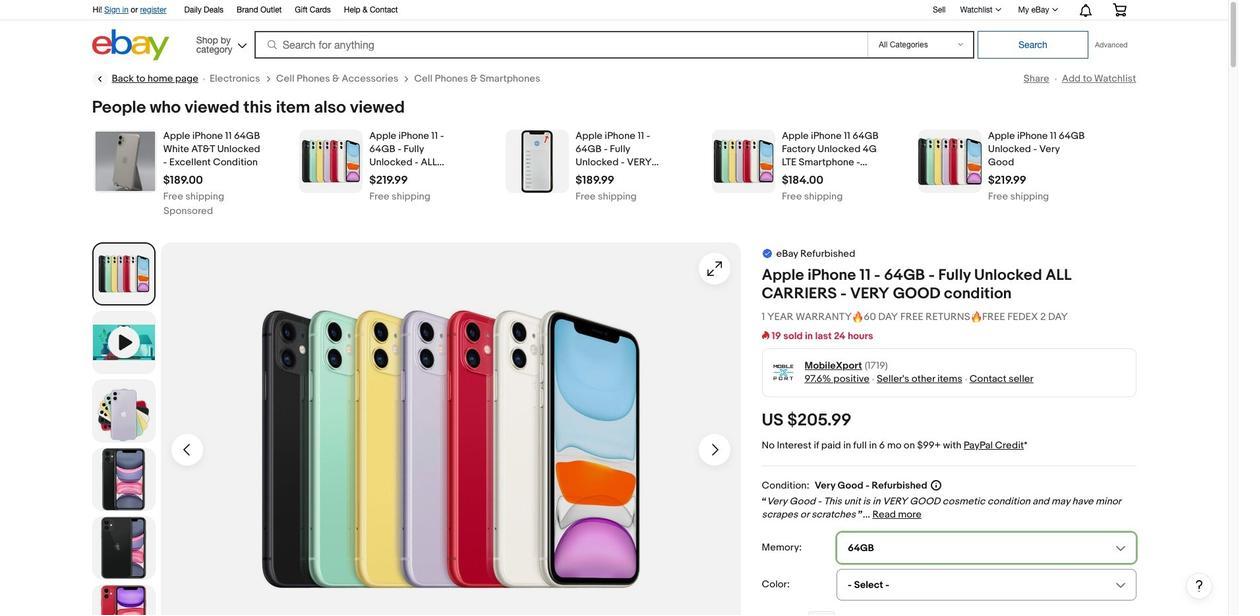 Task type: vqa. For each thing, say whether or not it's contained in the screenshot.
"Save" button for Buyback Boss 25591 followers
no



Task type: locate. For each thing, give the bounding box(es) containing it.
text__icon image
[[762, 248, 772, 259]]

None text field
[[163, 174, 203, 187], [369, 174, 408, 187], [163, 193, 224, 202], [782, 193, 843, 202], [809, 612, 835, 616], [163, 174, 203, 187], [369, 174, 408, 187], [163, 193, 224, 202], [782, 193, 843, 202], [809, 612, 835, 616]]

Search for anything text field
[[256, 32, 865, 57]]

account navigation
[[85, 0, 1136, 20]]

None text field
[[576, 174, 614, 187], [782, 174, 824, 187], [988, 174, 1027, 187], [369, 193, 430, 202], [576, 193, 637, 202], [988, 193, 1049, 202], [576, 174, 614, 187], [782, 174, 824, 187], [988, 174, 1027, 187], [369, 193, 430, 202], [576, 193, 637, 202], [988, 193, 1049, 202]]

video 1 of 1 image
[[93, 312, 155, 374]]

picture 3 of 10 image
[[93, 449, 155, 511]]

picture 1 of 10 image
[[95, 245, 153, 303]]

your shopping cart image
[[1112, 3, 1127, 16]]

banner
[[85, 0, 1136, 64]]

None submit
[[978, 31, 1088, 59]]



Task type: describe. For each thing, give the bounding box(es) containing it.
picture 4 of 10 image
[[93, 518, 155, 580]]

my ebay image
[[1052, 8, 1058, 11]]

help, opens dialogs image
[[1193, 580, 1206, 593]]

watchlist image
[[995, 8, 1001, 11]]

apple iphone 11 - 64gb - fully unlocked all carriers - very good condition - picture 1 of 10 image
[[161, 243, 741, 616]]

picture 2 of 10 image
[[93, 380, 155, 442]]



